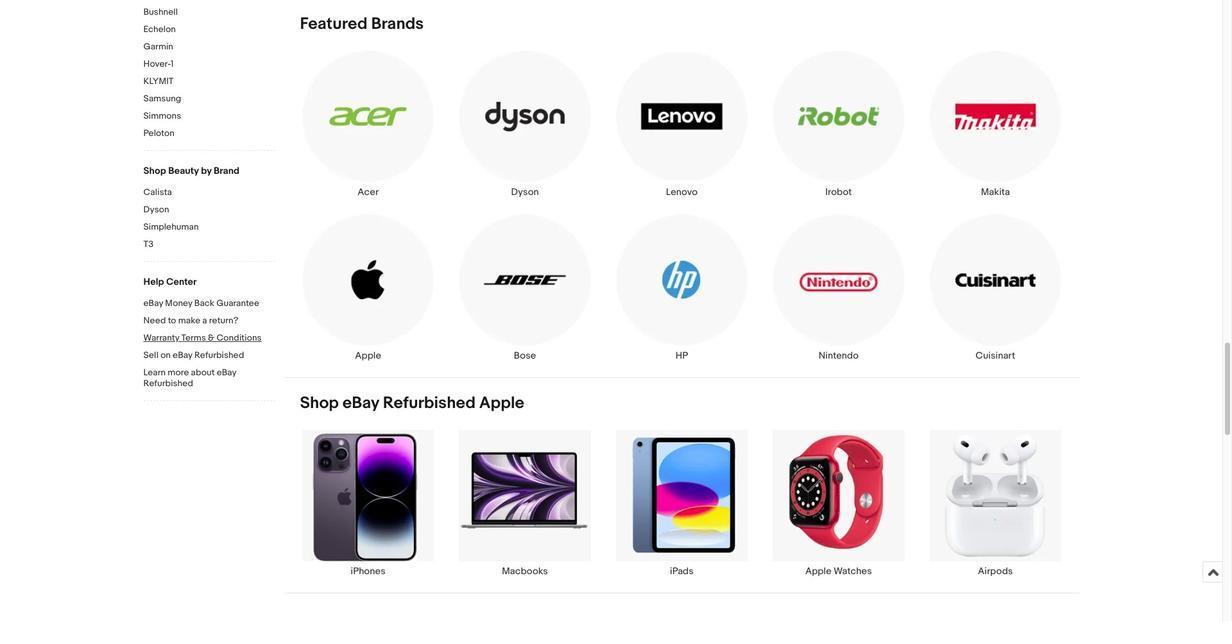 Task type: vqa. For each thing, say whether or not it's contained in the screenshot.
My eBay icon
no



Task type: locate. For each thing, give the bounding box(es) containing it.
klymit link
[[143, 76, 275, 88]]

bushnell
[[143, 6, 178, 17]]

apple watches link
[[760, 429, 917, 578]]

&
[[208, 332, 215, 343]]

2 horizontal spatial apple
[[805, 566, 832, 578]]

apple watches
[[805, 566, 872, 578]]

back
[[194, 298, 214, 309]]

more
[[168, 367, 189, 378]]

1 horizontal spatial dyson link
[[447, 50, 603, 198]]

0 vertical spatial apple
[[355, 350, 381, 362]]

hp link
[[603, 214, 760, 362]]

refurbished
[[194, 350, 244, 361], [143, 378, 193, 389], [383, 393, 476, 413]]

2 horizontal spatial refurbished
[[383, 393, 476, 413]]

irobot
[[825, 186, 852, 198]]

simmons
[[143, 110, 181, 121]]

brands
[[371, 14, 424, 34]]

calista
[[143, 187, 172, 198]]

beauty
[[168, 165, 199, 177]]

warranty
[[143, 332, 179, 343]]

learn
[[143, 367, 166, 378]]

0 vertical spatial dyson
[[511, 186, 539, 198]]

1 horizontal spatial apple
[[479, 393, 524, 413]]

klymit
[[143, 76, 174, 87]]

0 horizontal spatial dyson link
[[143, 204, 275, 216]]

1 vertical spatial list
[[285, 429, 1079, 593]]

hp
[[676, 350, 688, 362]]

1 horizontal spatial shop
[[300, 393, 339, 413]]

1 vertical spatial shop
[[300, 393, 339, 413]]

0 horizontal spatial apple
[[355, 350, 381, 362]]

list containing acer
[[285, 50, 1079, 377]]

shop beauty by brand
[[143, 165, 239, 177]]

dyson link for brands
[[447, 50, 603, 198]]

2 vertical spatial apple
[[805, 566, 832, 578]]

ebay money back guarantee need to make a return? warranty terms & conditions sell on ebay refurbished learn more about ebay refurbished
[[143, 298, 262, 389]]

lenovo
[[666, 186, 698, 198]]

hover-
[[143, 58, 171, 69]]

0 horizontal spatial shop
[[143, 165, 166, 177]]

shop
[[143, 165, 166, 177], [300, 393, 339, 413]]

sell
[[143, 350, 159, 361]]

0 vertical spatial shop
[[143, 165, 166, 177]]

airpods
[[978, 566, 1013, 578]]

1 horizontal spatial dyson
[[511, 186, 539, 198]]

simmons link
[[143, 110, 275, 123]]

2 list from the top
[[285, 429, 1079, 593]]

peloton
[[143, 128, 174, 139]]

to
[[168, 315, 176, 326]]

echelon link
[[143, 24, 275, 36]]

t3
[[143, 239, 153, 250]]

peloton link
[[143, 128, 275, 140]]

0 horizontal spatial dyson
[[143, 204, 169, 215]]

group
[[292, 614, 1071, 621]]

iphones
[[351, 566, 386, 578]]

1 vertical spatial refurbished
[[143, 378, 193, 389]]

0 vertical spatial refurbished
[[194, 350, 244, 361]]

1 list from the top
[[285, 50, 1079, 377]]

echelon
[[143, 24, 176, 35]]

1
[[171, 58, 174, 69]]

make
[[178, 315, 200, 326]]

by
[[201, 165, 212, 177]]

0 vertical spatial dyson link
[[447, 50, 603, 198]]

apple for apple watches
[[805, 566, 832, 578]]

shop for shop ebay refurbished apple
[[300, 393, 339, 413]]

lenovo link
[[603, 50, 760, 198]]

learn more about ebay refurbished link
[[143, 367, 275, 390]]

bushnell echelon garmin hover-1 klymit samsung simmons peloton
[[143, 6, 181, 139]]

dyson link
[[447, 50, 603, 198], [143, 204, 275, 216]]

airpods link
[[917, 429, 1074, 578]]

list containing iphones
[[285, 429, 1079, 593]]

shop ebay refurbished apple
[[300, 393, 524, 413]]

1 vertical spatial dyson
[[143, 204, 169, 215]]

simplehuman
[[143, 221, 199, 232]]

guarantee
[[216, 298, 259, 309]]

cuisinart link
[[917, 214, 1074, 362]]

need to make a return? link
[[143, 315, 275, 327]]

dyson
[[511, 186, 539, 198], [143, 204, 169, 215]]

1 vertical spatial dyson link
[[143, 204, 275, 216]]

apple for apple
[[355, 350, 381, 362]]

t3 link
[[143, 239, 275, 251]]

apple link
[[290, 214, 447, 362]]

acer
[[358, 186, 379, 198]]

apple
[[355, 350, 381, 362], [479, 393, 524, 413], [805, 566, 832, 578]]

0 vertical spatial list
[[285, 50, 1079, 377]]

ebay
[[143, 298, 163, 309], [173, 350, 192, 361], [217, 367, 236, 378], [343, 393, 379, 413]]

list
[[285, 50, 1079, 377], [285, 429, 1079, 593]]

ipads
[[670, 566, 694, 578]]



Task type: describe. For each thing, give the bounding box(es) containing it.
samsung
[[143, 93, 181, 104]]

bose link
[[447, 214, 603, 362]]

1 vertical spatial apple
[[479, 393, 524, 413]]

ebay money back guarantee link
[[143, 298, 275, 310]]

calista link
[[143, 187, 275, 199]]

featured brands
[[300, 14, 424, 34]]

cuisinart
[[976, 350, 1015, 362]]

iphones link
[[290, 429, 447, 578]]

center
[[166, 276, 197, 288]]

ipads link
[[603, 429, 760, 578]]

list for shop ebay refurbished apple
[[285, 429, 1079, 593]]

featured
[[300, 14, 368, 34]]

nintendo link
[[760, 214, 917, 362]]

a
[[202, 315, 207, 326]]

bushnell link
[[143, 6, 275, 19]]

help
[[143, 276, 164, 288]]

acer link
[[290, 50, 447, 198]]

garmin
[[143, 41, 173, 52]]

dyson inside calista dyson simplehuman t3
[[143, 204, 169, 215]]

watches
[[834, 566, 872, 578]]

terms
[[181, 332, 206, 343]]

nintendo
[[819, 350, 859, 362]]

warranty terms & conditions link
[[143, 332, 275, 345]]

brand
[[214, 165, 239, 177]]

dyson link for beauty
[[143, 204, 275, 216]]

money
[[165, 298, 192, 309]]

conditions
[[217, 332, 262, 343]]

sell on ebay refurbished link
[[143, 350, 275, 362]]

2 vertical spatial refurbished
[[383, 393, 476, 413]]

samsung link
[[143, 93, 275, 105]]

list for featured brands
[[285, 50, 1079, 377]]

on
[[161, 350, 171, 361]]

macbooks link
[[447, 429, 603, 578]]

return?
[[209, 315, 238, 326]]

1 horizontal spatial refurbished
[[194, 350, 244, 361]]

macbooks
[[502, 566, 548, 578]]

calista dyson simplehuman t3
[[143, 187, 199, 250]]

help center
[[143, 276, 197, 288]]

about
[[191, 367, 215, 378]]

need
[[143, 315, 166, 326]]

shop for shop beauty by brand
[[143, 165, 166, 177]]

hover-1 link
[[143, 58, 275, 71]]

makita
[[981, 186, 1010, 198]]

irobot link
[[760, 50, 917, 198]]

0 horizontal spatial refurbished
[[143, 378, 193, 389]]

garmin link
[[143, 41, 275, 53]]

simplehuman link
[[143, 221, 275, 234]]

makita link
[[917, 50, 1074, 198]]

bose
[[514, 350, 536, 362]]



